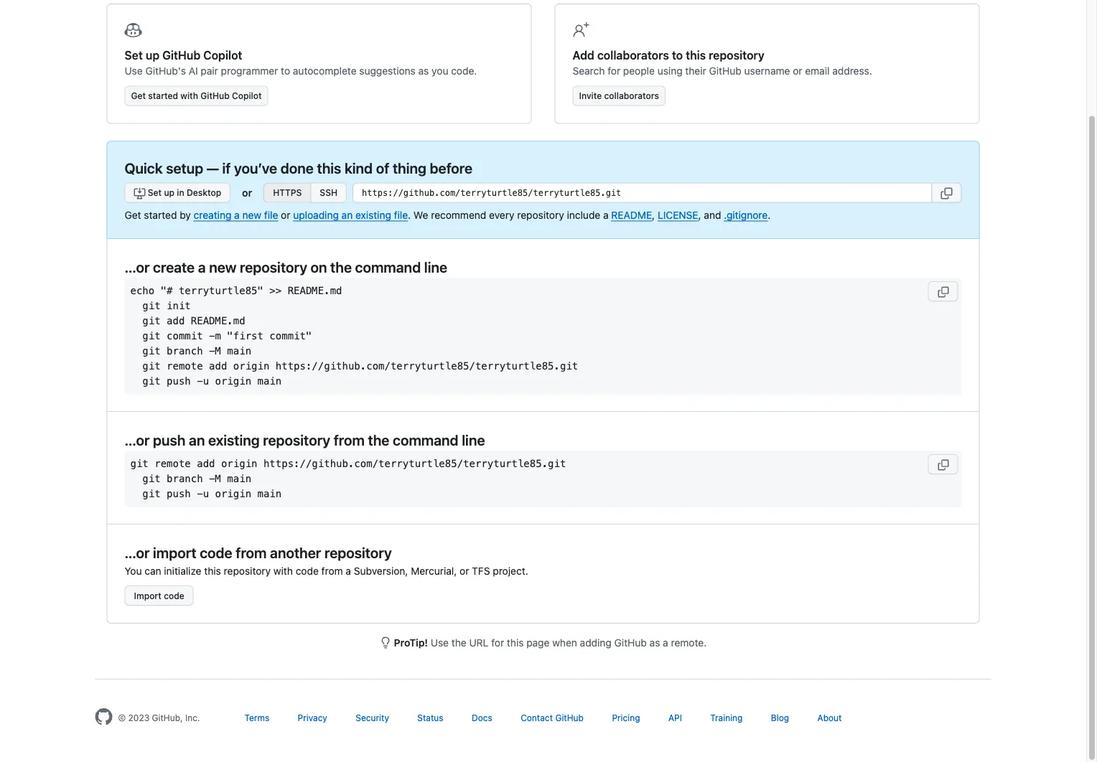 Task type: vqa. For each thing, say whether or not it's contained in the screenshot.
"WHEN YOU TAKE ACTIONS ACROSS GITHUB, WE'LL PROVIDE LINKS TO THAT ACTIVITY HERE."
no



Task type: locate. For each thing, give the bounding box(es) containing it.
for left people
[[608, 65, 621, 77]]

m
[[215, 345, 221, 357], [215, 473, 221, 485]]

get for get started by creating a new file or uploading an existing file .                  we recommend every repository include a readme , license ,                 and .gitignore .
[[125, 209, 141, 221]]

address.
[[832, 65, 872, 77]]

0 vertical spatial copilot
[[203, 48, 242, 62]]

0 horizontal spatial the
[[330, 259, 352, 275]]

up up the github's
[[146, 48, 160, 62]]

0 vertical spatial as
[[418, 65, 429, 77]]

0 horizontal spatial as
[[418, 65, 429, 77]]

import
[[134, 591, 161, 601]]

0 vertical spatial m
[[215, 345, 221, 357]]

copy to clipboard image
[[941, 188, 953, 199], [938, 460, 949, 471]]

0 vertical spatial branch
[[167, 345, 203, 357]]

from up git remote add origin https://github.com/terryturtle85/terryturtle85.git git branch -m main git push -u origin main
[[334, 432, 365, 448]]

a inside …or import code from another repository you can initialize this repository with code from a subversion, mercurial, or tfs project.
[[346, 565, 351, 577]]

1 vertical spatial m
[[215, 473, 221, 485]]

1 horizontal spatial set
[[148, 188, 162, 198]]

1 vertical spatial https://github.com/terryturtle85/terryturtle85.git
[[264, 458, 566, 470]]

1 vertical spatial get
[[125, 209, 141, 221]]

1 vertical spatial remote
[[155, 458, 191, 470]]

1 vertical spatial set
[[148, 188, 162, 198]]

to
[[672, 48, 683, 62], [281, 65, 290, 77]]

1 horizontal spatial an
[[342, 209, 353, 221]]

1 vertical spatial command
[[393, 432, 459, 448]]

https button
[[264, 183, 310, 203]]

-
[[209, 330, 215, 342], [209, 345, 215, 357], [197, 376, 203, 387], [209, 473, 215, 485], [197, 488, 203, 500]]

security link
[[356, 713, 389, 723]]

0 horizontal spatial file
[[264, 209, 278, 221]]

new up terryturtle85"
[[209, 259, 237, 275]]

1 vertical spatial existing
[[208, 432, 260, 448]]

1 horizontal spatial the
[[368, 432, 390, 448]]

for right url
[[491, 637, 504, 649]]

0 vertical spatial from
[[334, 432, 365, 448]]

as
[[418, 65, 429, 77], [650, 637, 660, 649]]

as left remote. at the right bottom
[[650, 637, 660, 649]]

0 horizontal spatial .
[[408, 209, 411, 221]]

1 vertical spatial collaborators
[[604, 90, 659, 101]]

0 horizontal spatial existing
[[208, 432, 260, 448]]

0 horizontal spatial up
[[146, 48, 160, 62]]

0 vertical spatial u
[[203, 376, 209, 387]]

desktop download image
[[134, 188, 145, 199]]

copilot down programmer
[[232, 90, 262, 101]]

0 vertical spatial existing
[[356, 209, 391, 221]]

collaborators down people
[[604, 90, 659, 101]]

1 m from the top
[[215, 345, 221, 357]]

copilot up pair
[[203, 48, 242, 62]]

command for …or push an existing repository from the command line
[[393, 432, 459, 448]]

1 vertical spatial push
[[153, 432, 186, 448]]

started down the github's
[[148, 90, 178, 101]]

repository up username
[[709, 48, 765, 62]]

1 vertical spatial as
[[650, 637, 660, 649]]

a
[[234, 209, 240, 221], [603, 209, 609, 221], [198, 259, 206, 275], [346, 565, 351, 577], [663, 637, 668, 649]]

2 …or from the top
[[125, 432, 150, 448]]

0 vertical spatial up
[[146, 48, 160, 62]]

subversion,
[[354, 565, 408, 577]]

branch inside git remote add origin https://github.com/terryturtle85/terryturtle85.git git branch -m main git push -u origin main
[[167, 473, 203, 485]]

1 horizontal spatial .
[[768, 209, 771, 221]]

search
[[573, 65, 605, 77]]

1 horizontal spatial to
[[672, 48, 683, 62]]

0 horizontal spatial readme.md
[[191, 315, 245, 327]]

thing
[[393, 159, 427, 176]]

get down the github's
[[131, 90, 146, 101]]

1 horizontal spatial readme.md
[[288, 285, 342, 297]]

0 vertical spatial get
[[131, 90, 146, 101]]

from left 'another' at left bottom
[[236, 544, 267, 561]]

2 vertical spatial add
[[197, 458, 215, 470]]

to up using
[[672, 48, 683, 62]]

set right desktop download icon
[[148, 188, 162, 198]]

1 horizontal spatial with
[[274, 565, 293, 577]]

get
[[131, 90, 146, 101], [125, 209, 141, 221]]

get down desktop download icon
[[125, 209, 141, 221]]

readme.md
[[288, 285, 342, 297], [191, 315, 245, 327]]

2 vertical spatial from
[[321, 565, 343, 577]]

0 vertical spatial line
[[424, 259, 447, 275]]

u
[[203, 376, 209, 387], [203, 488, 209, 500]]

this left page on the bottom
[[507, 637, 524, 649]]

github up ai
[[162, 48, 201, 62]]

3 …or from the top
[[125, 544, 150, 561]]

protip! use the url for this page when adding github as a remote.
[[394, 637, 707, 649]]

or up creating a new file link
[[242, 187, 252, 199]]

https://github.com/terryturtle85/terryturtle85.git inside git remote add origin https://github.com/terryturtle85/terryturtle85.git git branch -m main git push -u origin main
[[264, 458, 566, 470]]

the for on
[[330, 259, 352, 275]]

, left and
[[698, 209, 701, 221]]

existing
[[356, 209, 391, 221], [208, 432, 260, 448]]

0 vertical spatial https://github.com/terryturtle85/terryturtle85.git
[[276, 361, 578, 372]]

…or create a new repository on the command line
[[125, 259, 447, 275]]

or
[[793, 65, 803, 77], [242, 187, 252, 199], [281, 209, 290, 221], [460, 565, 469, 577]]

1 vertical spatial the
[[368, 432, 390, 448]]

suggestions
[[359, 65, 416, 77]]

copilot
[[203, 48, 242, 62], [232, 90, 262, 101]]

set up in desktop link
[[125, 183, 231, 203]]

the right on
[[330, 259, 352, 275]]

or left tfs
[[460, 565, 469, 577]]

code
[[200, 544, 232, 561], [296, 565, 319, 577], [164, 591, 184, 601]]

0 vertical spatial with
[[181, 90, 198, 101]]

0 horizontal spatial an
[[189, 432, 205, 448]]

1 file from the left
[[264, 209, 278, 221]]

0 vertical spatial set
[[125, 48, 143, 62]]

repository inside add collaborators to this repository search for people using their github username or email address.
[[709, 48, 765, 62]]

readme.md down on
[[288, 285, 342, 297]]

m inside echo "# terryturtle85" >> readme.md git init git add readme.md git commit -m "first commit" git branch -m main git remote add origin https://github.com/terryturtle85/terryturtle85.git git push -u origin main
[[215, 345, 221, 357]]

ssh button
[[310, 183, 347, 203]]

1 vertical spatial add
[[209, 361, 227, 372]]

1 vertical spatial with
[[274, 565, 293, 577]]

main
[[227, 345, 251, 357], [257, 376, 282, 387], [227, 473, 251, 485], [257, 488, 282, 500]]

push inside echo "# terryturtle85" >> readme.md git init git add readme.md git commit -m "first commit" git branch -m main git remote add origin https://github.com/terryturtle85/terryturtle85.git git push -u origin main
[[167, 376, 191, 387]]

0 horizontal spatial to
[[281, 65, 290, 77]]

set down copilot image
[[125, 48, 143, 62]]

collaborators for add
[[597, 48, 669, 62]]

with down ai
[[181, 90, 198, 101]]

a left subversion,
[[346, 565, 351, 577]]

to right programmer
[[281, 65, 290, 77]]

readme.md up the m on the top of the page
[[191, 315, 245, 327]]

started
[[148, 90, 178, 101], [144, 209, 177, 221]]

initialize
[[164, 565, 201, 577]]

0 horizontal spatial with
[[181, 90, 198, 101]]

about link
[[818, 713, 842, 723]]

privacy link
[[298, 713, 327, 723]]

0 horizontal spatial line
[[424, 259, 447, 275]]

protip!
[[394, 637, 428, 649]]

remote inside echo "# terryturtle85" >> readme.md git init git add readme.md git commit -m "first commit" git branch -m main git remote add origin https://github.com/terryturtle85/terryturtle85.git git push -u origin main
[[167, 361, 203, 372]]

the up git remote add origin https://github.com/terryturtle85/terryturtle85.git git branch -m main git push -u origin main
[[368, 432, 390, 448]]

add
[[167, 315, 185, 327], [209, 361, 227, 372], [197, 458, 215, 470]]

set for in
[[148, 188, 162, 198]]

m inside git remote add origin https://github.com/terryturtle85/terryturtle85.git git branch -m main git push -u origin main
[[215, 473, 221, 485]]

1 vertical spatial …or
[[125, 432, 150, 448]]

up left in
[[164, 188, 175, 198]]

0 horizontal spatial set
[[125, 48, 143, 62]]

use left the github's
[[125, 65, 143, 77]]

new
[[242, 209, 261, 221], [209, 259, 237, 275]]

.
[[408, 209, 411, 221], [768, 209, 771, 221]]

code.
[[451, 65, 477, 77]]

from
[[334, 432, 365, 448], [236, 544, 267, 561], [321, 565, 343, 577]]

2 horizontal spatial code
[[296, 565, 319, 577]]

branch inside echo "# terryturtle85" >> readme.md git init git add readme.md git commit -m "first commit" git branch -m main git remote add origin https://github.com/terryturtle85/terryturtle85.git git push -u origin main
[[167, 345, 203, 357]]

0 horizontal spatial for
[[491, 637, 504, 649]]

quick setup — if you've done this kind of thing before
[[125, 159, 473, 176]]

1 vertical spatial new
[[209, 259, 237, 275]]

this inside …or import code from another repository you can initialize this repository with code from a subversion, mercurial, or tfs project.
[[204, 565, 221, 577]]

repository down 'another' at left bottom
[[224, 565, 271, 577]]

using
[[658, 65, 683, 77]]

new right creating
[[242, 209, 261, 221]]

©
[[118, 713, 126, 723]]

set
[[125, 48, 143, 62], [148, 188, 162, 198]]

copilot inside set up github copilot use github's ai pair programmer to autocomplete suggestions as you code.
[[203, 48, 242, 62]]

this up their
[[686, 48, 706, 62]]

1 vertical spatial an
[[189, 432, 205, 448]]

0 vertical spatial readme.md
[[288, 285, 342, 297]]

0 vertical spatial remote
[[167, 361, 203, 372]]

0 horizontal spatial code
[[164, 591, 184, 601]]

2 horizontal spatial the
[[452, 637, 467, 649]]

1 branch from the top
[[167, 345, 203, 357]]

readme
[[611, 209, 652, 221]]

1 vertical spatial u
[[203, 488, 209, 500]]

2 vertical spatial …or
[[125, 544, 150, 561]]

0 vertical spatial command
[[355, 259, 421, 275]]

2 , from the left
[[698, 209, 701, 221]]

1 horizontal spatial existing
[[356, 209, 391, 221]]

training link
[[710, 713, 743, 723]]

commit"
[[270, 330, 312, 342]]

branch
[[167, 345, 203, 357], [167, 473, 203, 485]]

use
[[125, 65, 143, 77], [431, 637, 449, 649]]

1 horizontal spatial ,
[[698, 209, 701, 221]]

2 u from the top
[[203, 488, 209, 500]]

0 horizontal spatial ,
[[652, 209, 655, 221]]

code up initialize
[[200, 544, 232, 561]]

origin
[[233, 361, 270, 372], [215, 376, 251, 387], [221, 458, 257, 470], [215, 488, 251, 500]]

as left you
[[418, 65, 429, 77]]

1 vertical spatial line
[[462, 432, 485, 448]]

import code
[[134, 591, 184, 601]]

add inside git remote add origin https://github.com/terryturtle85/terryturtle85.git git branch -m main git push -u origin main
[[197, 458, 215, 470]]

0 vertical spatial push
[[167, 376, 191, 387]]

this right initialize
[[204, 565, 221, 577]]

set inside set up github copilot use github's ai pair programmer to autocomplete suggestions as you code.
[[125, 48, 143, 62]]

u inside git remote add origin https://github.com/terryturtle85/terryturtle85.git git branch -m main git push -u origin main
[[203, 488, 209, 500]]

set up in desktop
[[145, 188, 221, 198]]

commit
[[167, 330, 203, 342]]

2 branch from the top
[[167, 473, 203, 485]]

an
[[342, 209, 353, 221], [189, 432, 205, 448]]

page
[[527, 637, 550, 649]]

1 vertical spatial copilot
[[232, 90, 262, 101]]

Clone URL text field
[[353, 183, 933, 203]]

0 vertical spatial to
[[672, 48, 683, 62]]

,
[[652, 209, 655, 221], [698, 209, 701, 221]]

a left remote. at the right bottom
[[663, 637, 668, 649]]

push
[[167, 376, 191, 387], [153, 432, 186, 448], [167, 488, 191, 500]]

status link
[[417, 713, 444, 723]]

set for github
[[125, 48, 143, 62]]

. left we
[[408, 209, 411, 221]]

1 vertical spatial for
[[491, 637, 504, 649]]

collaborators inside add collaborators to this repository search for people using their github username or email address.
[[597, 48, 669, 62]]

1 …or from the top
[[125, 259, 150, 275]]

, left license
[[652, 209, 655, 221]]

1 vertical spatial copy to clipboard image
[[938, 460, 949, 471]]

code right the import at bottom
[[164, 591, 184, 601]]

0 vertical spatial use
[[125, 65, 143, 77]]

use right protip!
[[431, 637, 449, 649]]

remote
[[167, 361, 203, 372], [155, 458, 191, 470]]

1 horizontal spatial for
[[608, 65, 621, 77]]

0 vertical spatial the
[[330, 259, 352, 275]]

api link
[[669, 713, 682, 723]]

collaborators for invite
[[604, 90, 659, 101]]

1 vertical spatial branch
[[167, 473, 203, 485]]

file left we
[[394, 209, 408, 221]]

tfs
[[472, 565, 490, 577]]

or left email
[[793, 65, 803, 77]]

1 u from the top
[[203, 376, 209, 387]]

0 vertical spatial for
[[608, 65, 621, 77]]

code down 'another' at left bottom
[[296, 565, 319, 577]]

the left url
[[452, 637, 467, 649]]

…or inside …or import code from another repository you can initialize this repository with code from a subversion, mercurial, or tfs project.
[[125, 544, 150, 561]]

0 vertical spatial collaborators
[[597, 48, 669, 62]]

this
[[686, 48, 706, 62], [317, 159, 341, 176], [204, 565, 221, 577], [507, 637, 524, 649]]

2 m from the top
[[215, 473, 221, 485]]

file down "https" button
[[264, 209, 278, 221]]

github's
[[145, 65, 186, 77]]

0 vertical spatial add
[[167, 315, 185, 327]]

github right their
[[709, 65, 742, 77]]

or inside …or import code from another repository you can initialize this repository with code from a subversion, mercurial, or tfs project.
[[460, 565, 469, 577]]

we
[[414, 209, 428, 221]]

0 horizontal spatial use
[[125, 65, 143, 77]]

from left subversion,
[[321, 565, 343, 577]]

get started by creating a new file or uploading an existing file .                  we recommend every repository include a readme , license ,                 and .gitignore .
[[125, 209, 771, 221]]

light bulb image
[[380, 637, 391, 649]]

0 vertical spatial code
[[200, 544, 232, 561]]

repository
[[709, 48, 765, 62], [517, 209, 564, 221], [240, 259, 307, 275], [263, 432, 330, 448], [325, 544, 392, 561], [224, 565, 271, 577]]

2 vertical spatial push
[[167, 488, 191, 500]]

1 horizontal spatial use
[[431, 637, 449, 649]]

1 horizontal spatial file
[[394, 209, 408, 221]]

collaborators up people
[[597, 48, 669, 62]]

use inside set up github copilot use github's ai pair programmer to autocomplete suggestions as you code.
[[125, 65, 143, 77]]

1 vertical spatial up
[[164, 188, 175, 198]]

1 vertical spatial started
[[144, 209, 177, 221]]

up inside set up github copilot use github's ai pair programmer to autocomplete suggestions as you code.
[[146, 48, 160, 62]]

0 vertical spatial started
[[148, 90, 178, 101]]

training
[[710, 713, 743, 723]]

1 vertical spatial to
[[281, 65, 290, 77]]

creating a new file link
[[194, 209, 278, 221]]

1 horizontal spatial up
[[164, 188, 175, 198]]

1 horizontal spatial code
[[200, 544, 232, 561]]

https://github.com/terryturtle85/terryturtle85.git inside echo "# terryturtle85" >> readme.md git init git add readme.md git commit -m "first commit" git branch -m main git remote add origin https://github.com/terryturtle85/terryturtle85.git git push -u origin main
[[276, 361, 578, 372]]

started for with
[[148, 90, 178, 101]]

0 vertical spatial …or
[[125, 259, 150, 275]]

with down 'another' at left bottom
[[274, 565, 293, 577]]

0 vertical spatial new
[[242, 209, 261, 221]]

line for …or create a new repository on the command line
[[424, 259, 447, 275]]

1 , from the left
[[652, 209, 655, 221]]

1 horizontal spatial as
[[650, 637, 660, 649]]

for
[[608, 65, 621, 77], [491, 637, 504, 649]]

1 horizontal spatial new
[[242, 209, 261, 221]]

1 . from the left
[[408, 209, 411, 221]]

1 horizontal spatial line
[[462, 432, 485, 448]]

started left by
[[144, 209, 177, 221]]

. right and
[[768, 209, 771, 221]]

up for github
[[146, 48, 160, 62]]

1 vertical spatial use
[[431, 637, 449, 649]]

git remote add origin https://github.com/terryturtle85/terryturtle85.git git branch -m main git push -u origin main
[[130, 458, 566, 500]]



Task type: describe. For each thing, give the bounding box(es) containing it.
push inside git remote add origin https://github.com/terryturtle85/terryturtle85.git git branch -m main git push -u origin main
[[167, 488, 191, 500]]

"first
[[227, 330, 264, 342]]

you
[[125, 565, 142, 577]]

invite collaborators
[[579, 90, 659, 101]]

pricing link
[[612, 713, 640, 723]]

>>
[[270, 285, 282, 297]]

you
[[432, 65, 448, 77]]

github right contact
[[555, 713, 584, 723]]

can
[[145, 565, 161, 577]]

started for by
[[144, 209, 177, 221]]

1 vertical spatial code
[[296, 565, 319, 577]]

or inside add collaborators to this repository search for people using their github username or email address.
[[793, 65, 803, 77]]

get for get started with github copilot
[[131, 90, 146, 101]]

invite
[[579, 90, 602, 101]]

import
[[153, 544, 196, 561]]

github inside set up github copilot use github's ai pair programmer to autocomplete suggestions as you code.
[[162, 48, 201, 62]]

m
[[215, 330, 221, 342]]

init
[[167, 300, 191, 312]]

a right creating
[[234, 209, 240, 221]]

set up github copilot use github's ai pair programmer to autocomplete suggestions as you code.
[[125, 48, 477, 77]]

if
[[222, 159, 231, 176]]

docs link
[[472, 713, 492, 723]]

https
[[273, 188, 302, 198]]

terryturtle85"
[[179, 285, 264, 297]]

github inside add collaborators to this repository search for people using their github username or email address.
[[709, 65, 742, 77]]

license
[[658, 209, 698, 221]]

to inside set up github copilot use github's ai pair programmer to autocomplete suggestions as you code.
[[281, 65, 290, 77]]

about
[[818, 713, 842, 723]]

2023
[[128, 713, 149, 723]]

add collaborators to this repository search for people using their github username or email address.
[[573, 48, 872, 77]]

github down pair
[[201, 90, 230, 101]]

url
[[469, 637, 489, 649]]

0 vertical spatial an
[[342, 209, 353, 221]]

.gitignore
[[724, 209, 768, 221]]

a right create
[[198, 259, 206, 275]]

create
[[153, 259, 195, 275]]

contact github
[[521, 713, 584, 723]]

copy to clipboard image
[[938, 287, 949, 298]]

blog link
[[771, 713, 789, 723]]

desktop
[[187, 188, 221, 198]]

this inside add collaborators to this repository search for people using their github username or email address.
[[686, 48, 706, 62]]

…or import code from another repository you can initialize this repository with code from a subversion, mercurial, or tfs project.
[[125, 544, 528, 577]]

repository up subversion,
[[325, 544, 392, 561]]

contact github link
[[521, 713, 584, 723]]

pricing
[[612, 713, 640, 723]]

remote inside git remote add origin https://github.com/terryturtle85/terryturtle85.git git branch -m main git push -u origin main
[[155, 458, 191, 470]]

github right the adding
[[614, 637, 647, 649]]

terms
[[245, 713, 269, 723]]

add
[[573, 48, 595, 62]]

© 2023 github, inc.
[[118, 713, 200, 723]]

repository up git remote add origin https://github.com/terryturtle85/terryturtle85.git git branch -m main git push -u origin main
[[263, 432, 330, 448]]

2 vertical spatial code
[[164, 591, 184, 601]]

github,
[[152, 713, 183, 723]]

api
[[669, 713, 682, 723]]

2 vertical spatial the
[[452, 637, 467, 649]]

license link
[[658, 209, 698, 221]]

quick
[[125, 159, 163, 176]]

"#
[[161, 285, 173, 297]]

person add image
[[573, 22, 590, 39]]

contact
[[521, 713, 553, 723]]

privacy
[[298, 713, 327, 723]]

repository up >>
[[240, 259, 307, 275]]

2 file from the left
[[394, 209, 408, 221]]

mercurial,
[[411, 565, 457, 577]]

email
[[805, 65, 830, 77]]

pair
[[201, 65, 218, 77]]

get started with github copilot
[[131, 90, 262, 101]]

of
[[376, 159, 389, 176]]

1 vertical spatial from
[[236, 544, 267, 561]]

terms link
[[245, 713, 269, 723]]

or down "https" button
[[281, 209, 290, 221]]

—
[[207, 159, 219, 176]]

a right include
[[603, 209, 609, 221]]

as inside set up github copilot use github's ai pair programmer to autocomplete suggestions as you code.
[[418, 65, 429, 77]]

uploading an existing file link
[[293, 209, 408, 221]]

invite collaborators link
[[573, 86, 666, 106]]

0 vertical spatial copy to clipboard image
[[941, 188, 953, 199]]

this up ssh button
[[317, 159, 341, 176]]

homepage image
[[95, 709, 112, 726]]

…or for …or push an existing repository from the command line
[[125, 432, 150, 448]]

uploading
[[293, 209, 339, 221]]

repository right every
[[517, 209, 564, 221]]

done
[[281, 159, 314, 176]]

copilot image
[[125, 22, 142, 39]]

programmer
[[221, 65, 278, 77]]

people
[[623, 65, 655, 77]]

…or for …or create a new repository on the command line
[[125, 259, 150, 275]]

before
[[430, 159, 473, 176]]

line for …or push an existing repository from the command line
[[462, 432, 485, 448]]

inc.
[[185, 713, 200, 723]]

recommend
[[431, 209, 486, 221]]

adding
[[580, 637, 612, 649]]

on
[[311, 259, 327, 275]]

to inside add collaborators to this repository search for people using their github username or email address.
[[672, 48, 683, 62]]

autocomplete
[[293, 65, 357, 77]]

and
[[704, 209, 721, 221]]

their
[[685, 65, 706, 77]]

blog
[[771, 713, 789, 723]]

2 . from the left
[[768, 209, 771, 221]]

in
[[177, 188, 184, 198]]

for inside add collaborators to this repository search for people using their github username or email address.
[[608, 65, 621, 77]]

command for …or create a new repository on the command line
[[355, 259, 421, 275]]

ssh
[[320, 188, 338, 198]]

.gitignore link
[[724, 209, 768, 221]]

up for in
[[164, 188, 175, 198]]

1 vertical spatial readme.md
[[191, 315, 245, 327]]

readme link
[[611, 209, 652, 221]]

the for from
[[368, 432, 390, 448]]

by
[[180, 209, 191, 221]]

u inside echo "# terryturtle85" >> readme.md git init git add readme.md git commit -m "first commit" git branch -m main git remote add origin https://github.com/terryturtle85/terryturtle85.git git push -u origin main
[[203, 376, 209, 387]]

0 horizontal spatial new
[[209, 259, 237, 275]]

every
[[489, 209, 515, 221]]

docs
[[472, 713, 492, 723]]

you've
[[234, 159, 277, 176]]

with inside …or import code from another repository you can initialize this repository with code from a subversion, mercurial, or tfs project.
[[274, 565, 293, 577]]

remote.
[[671, 637, 707, 649]]

setup
[[166, 159, 203, 176]]

creating
[[194, 209, 232, 221]]

username
[[744, 65, 790, 77]]

echo
[[130, 285, 155, 297]]

include
[[567, 209, 601, 221]]

another
[[270, 544, 321, 561]]

security
[[356, 713, 389, 723]]

project.
[[493, 565, 528, 577]]

status
[[417, 713, 444, 723]]



